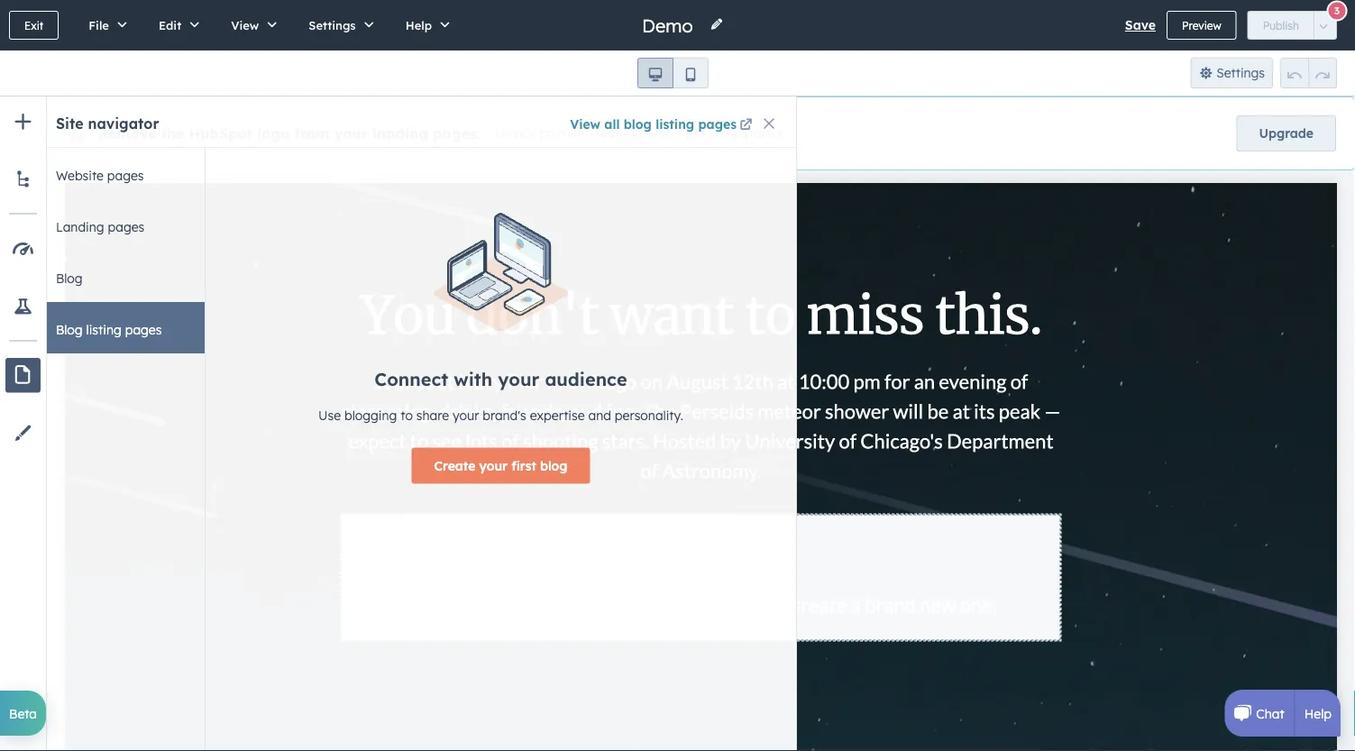 Task type: describe. For each thing, give the bounding box(es) containing it.
listing inside view all blog listing pages link
[[656, 116, 694, 132]]

the
[[161, 124, 184, 142]]

edit button
[[140, 0, 212, 50]]

blog listing pages button
[[36, 302, 205, 353]]

0 vertical spatial blog
[[624, 116, 652, 132]]

2 group from the left
[[1280, 58, 1337, 88]]

view for view
[[231, 18, 259, 32]]

navigator
[[88, 115, 159, 133]]

share
[[416, 407, 449, 423]]

and
[[588, 407, 611, 423]]

exit
[[24, 18, 43, 32]]

audience
[[545, 368, 627, 390]]

create
[[434, 458, 476, 474]]

remove the hubspot logo from your landing pages.
[[98, 124, 481, 142]]

save button
[[1125, 14, 1156, 36]]

0 vertical spatial settings
[[309, 18, 356, 32]]

website pages button
[[36, 148, 205, 199]]

blog button
[[36, 251, 205, 302]]

brand's
[[483, 407, 526, 423]]

remove
[[98, 124, 156, 142]]

0 vertical spatial settings button
[[290, 0, 386, 50]]

from
[[294, 124, 329, 142]]

help button
[[386, 0, 463, 50]]

hubspot
[[189, 124, 253, 142]]

help inside button
[[405, 18, 432, 32]]

connect with your audience
[[375, 368, 627, 390]]

blog for blog listing pages
[[56, 322, 83, 338]]

landing pages
[[56, 219, 145, 235]]

premium
[[539, 126, 592, 141]]

preview
[[1182, 18, 1221, 32]]

beta button
[[0, 691, 46, 736]]

personality.
[[615, 407, 683, 423]]

use blogging to share your brand's expertise and personality.
[[318, 407, 683, 423]]

pages left starter.
[[698, 116, 737, 132]]

all
[[604, 116, 620, 132]]

blogging
[[344, 407, 397, 423]]

blog for blog
[[56, 270, 83, 286]]

view for view all blog listing pages
[[570, 116, 601, 132]]

publish
[[1263, 18, 1299, 32]]

upgrade
[[1259, 125, 1314, 141]]

pages.
[[433, 124, 481, 142]]

site
[[56, 115, 83, 133]]

suite
[[708, 126, 738, 141]]

unlock
[[495, 126, 536, 141]]

expertise
[[530, 407, 585, 423]]

1 vertical spatial help
[[1304, 705, 1332, 721]]



Task type: locate. For each thing, give the bounding box(es) containing it.
1 horizontal spatial settings button
[[1191, 58, 1273, 88]]

listing down blog button
[[86, 322, 122, 338]]

connect with your audience alert
[[216, 184, 785, 513]]

blog down blog button
[[56, 322, 83, 338]]

0 horizontal spatial settings button
[[290, 0, 386, 50]]

0 vertical spatial help
[[405, 18, 432, 32]]

site navigator
[[56, 115, 159, 133]]

landing
[[56, 219, 104, 235]]

1 vertical spatial blog
[[540, 458, 568, 474]]

0 horizontal spatial listing
[[86, 322, 122, 338]]

your right share
[[453, 407, 479, 423]]

pages right landing
[[108, 219, 145, 235]]

view all blog listing pages link
[[570, 114, 756, 135]]

1 horizontal spatial help
[[1304, 705, 1332, 721]]

0 horizontal spatial blog
[[540, 458, 568, 474]]

with left crm
[[648, 126, 673, 141]]

listing left suite
[[656, 116, 694, 132]]

landing pages button
[[36, 199, 205, 251]]

1 vertical spatial listing
[[86, 322, 122, 338]]

landing
[[372, 124, 428, 142]]

None field
[[640, 13, 699, 37]]

settings button
[[290, 0, 386, 50], [1191, 58, 1273, 88]]

1 horizontal spatial listing
[[656, 116, 694, 132]]

starter.
[[742, 126, 785, 141]]

group down publish group
[[1280, 58, 1337, 88]]

close image
[[764, 118, 775, 129]]

file
[[89, 18, 109, 32]]

0 vertical spatial blog
[[56, 270, 83, 286]]

to
[[401, 407, 413, 423]]

connect
[[375, 368, 448, 390]]

1 horizontal spatial group
[[1280, 58, 1337, 88]]

group
[[637, 58, 709, 88], [1280, 58, 1337, 88]]

0 vertical spatial listing
[[656, 116, 694, 132]]

crm
[[677, 126, 705, 141]]

link opens in a new window image
[[740, 119, 752, 132], [740, 119, 752, 132]]

2 blog from the top
[[56, 322, 83, 338]]

pages down remove
[[107, 168, 144, 183]]

first
[[511, 458, 536, 474]]

your inside button
[[479, 458, 508, 474]]

0 horizontal spatial group
[[637, 58, 709, 88]]

exit link
[[9, 11, 59, 40]]

with up use blogging to share your brand's expertise and personality.
[[454, 368, 492, 390]]

1 horizontal spatial settings
[[1216, 65, 1265, 81]]

view button
[[212, 0, 290, 50]]

0 horizontal spatial view
[[231, 18, 259, 32]]

pages down blog button
[[125, 322, 162, 338]]

logo
[[257, 124, 290, 142]]

view right edit button
[[231, 18, 259, 32]]

view left all
[[570, 116, 601, 132]]

0 vertical spatial with
[[648, 126, 673, 141]]

settings right view button
[[309, 18, 356, 32]]

unlock premium features with crm suite starter.
[[495, 126, 785, 141]]

1 vertical spatial view
[[570, 116, 601, 132]]

your
[[334, 124, 368, 142], [498, 368, 539, 390], [453, 407, 479, 423], [479, 458, 508, 474]]

create your first blog
[[434, 458, 568, 474]]

with
[[648, 126, 673, 141], [454, 368, 492, 390]]

with inside connect with your audience "alert"
[[454, 368, 492, 390]]

website pages
[[56, 168, 144, 183]]

edit
[[159, 18, 181, 32]]

settings down preview
[[1216, 65, 1265, 81]]

listing inside blog listing pages button
[[86, 322, 122, 338]]

blog
[[56, 270, 83, 286], [56, 322, 83, 338]]

chat
[[1256, 705, 1285, 721]]

your left first
[[479, 458, 508, 474]]

website
[[56, 168, 104, 183]]

blog
[[624, 116, 652, 132], [540, 458, 568, 474]]

0 vertical spatial view
[[231, 18, 259, 32]]

view inside button
[[231, 18, 259, 32]]

create your first blog button
[[412, 448, 590, 484]]

blog down landing
[[56, 270, 83, 286]]

file button
[[70, 0, 140, 50]]

view all blog listing pages
[[570, 116, 737, 132]]

your up brand's
[[498, 368, 539, 390]]

1 vertical spatial settings button
[[1191, 58, 1273, 88]]

group up view all blog listing pages link
[[637, 58, 709, 88]]

view
[[231, 18, 259, 32], [570, 116, 601, 132]]

upgrade link
[[1237, 115, 1336, 151]]

pages
[[698, 116, 737, 132], [107, 168, 144, 183], [108, 219, 145, 235], [125, 322, 162, 338]]

publish group
[[1248, 11, 1337, 40]]

0 horizontal spatial with
[[454, 368, 492, 390]]

blog right all
[[624, 116, 652, 132]]

0 horizontal spatial settings
[[309, 18, 356, 32]]

settings
[[309, 18, 356, 32], [1216, 65, 1265, 81]]

1 vertical spatial blog
[[56, 322, 83, 338]]

1 horizontal spatial with
[[648, 126, 673, 141]]

1 vertical spatial settings
[[1216, 65, 1265, 81]]

0 horizontal spatial help
[[405, 18, 432, 32]]

1 group from the left
[[637, 58, 709, 88]]

preview button
[[1167, 11, 1237, 40]]

blog right first
[[540, 458, 568, 474]]

1 horizontal spatial blog
[[624, 116, 652, 132]]

publish button
[[1248, 11, 1315, 40]]

help
[[405, 18, 432, 32], [1304, 705, 1332, 721]]

3
[[1334, 5, 1340, 17]]

blog listing pages
[[56, 322, 162, 338]]

1 blog from the top
[[56, 270, 83, 286]]

use
[[318, 407, 341, 423]]

1 vertical spatial with
[[454, 368, 492, 390]]

beta
[[9, 705, 37, 721]]

listing
[[656, 116, 694, 132], [86, 322, 122, 338]]

features
[[596, 126, 645, 141]]

1 horizontal spatial view
[[570, 116, 601, 132]]

your right 'from'
[[334, 124, 368, 142]]

blog inside button
[[540, 458, 568, 474]]

save
[[1125, 17, 1156, 33]]



Task type: vqa. For each thing, say whether or not it's contained in the screenshot.
Remove the HubSpot logo from your landing pages.
yes



